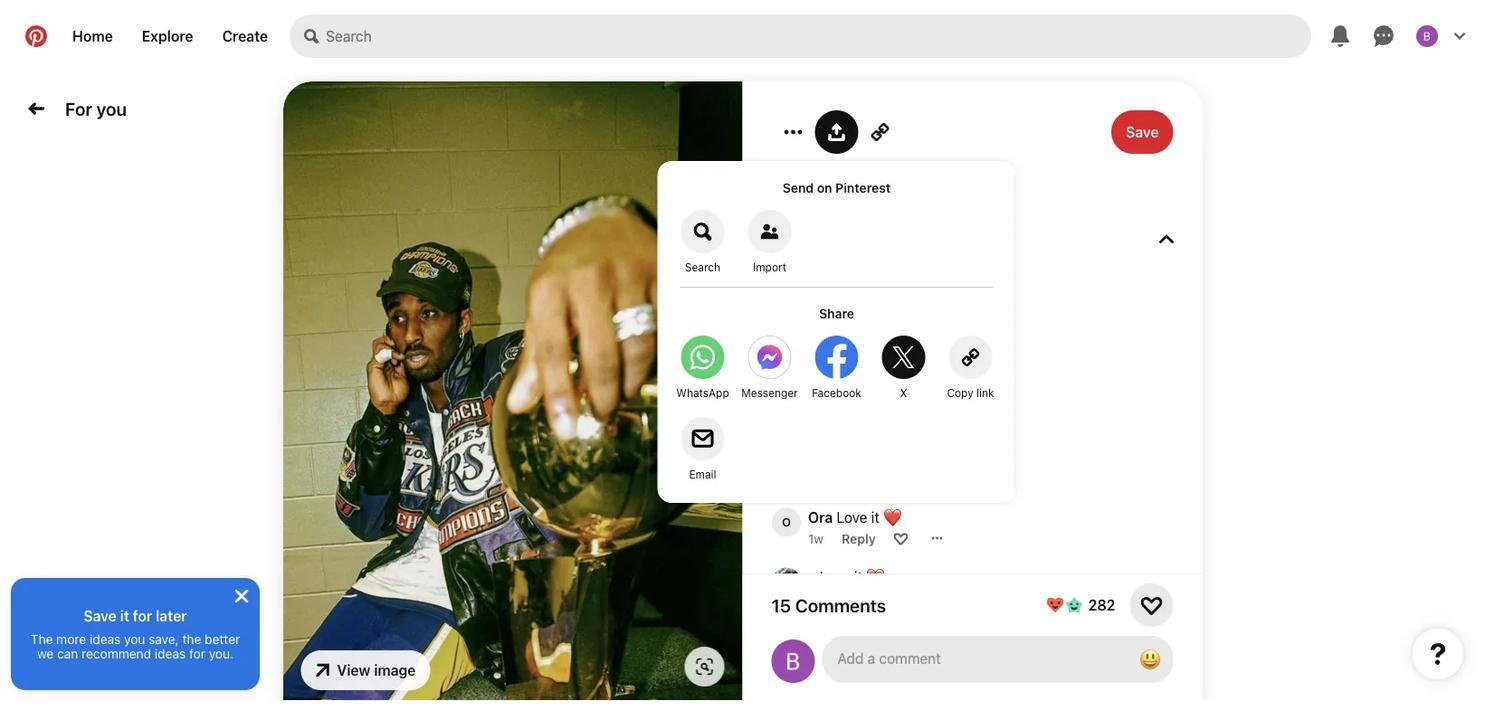 Task type: vqa. For each thing, say whether or not it's contained in the screenshot.
"CJ CLE JR /RJ RAY JR/JARON Love it ❤️"
yes



Task type: locate. For each thing, give the bounding box(es) containing it.
comments button
[[772, 228, 1174, 249]]

it right m link
[[859, 272, 868, 289]]

view image
[[337, 662, 416, 679]]

❤️ for raymond love it ❤️
[[923, 389, 937, 407]]

save for save it for later the more ideas you save, the better we can recommend ideas for you.
[[84, 608, 117, 625]]

love right m
[[825, 272, 856, 289]]

m
[[808, 272, 821, 289]]

save,
[[149, 632, 179, 647]]

0 horizontal spatial save
[[84, 608, 117, 625]]

react image down ora love it ❤️
[[894, 531, 908, 546]]

reply button down jr
[[844, 651, 878, 666]]

ora link
[[808, 509, 833, 526]]

rip
[[948, 331, 965, 348]]

it right x
[[911, 389, 919, 407]]

it up 15 comments
[[854, 569, 862, 586]]

you right the for
[[97, 98, 127, 119]]

reply button for ora
[[842, 531, 876, 546]]

reply button down ora love it ❤️
[[842, 531, 876, 546]]

it up recommend
[[120, 608, 129, 625]]

search
[[685, 261, 721, 273]]

love for ora
[[837, 509, 867, 526]]

0 horizontal spatial for
[[133, 608, 152, 625]]

❤️ for m love it ❤️ 2w
[[871, 272, 886, 289]]

save for save
[[1126, 124, 1159, 141]]

love inside m love it ❤️ 2w
[[825, 272, 856, 289]]

s link
[[808, 569, 816, 586]]

link
[[977, 387, 995, 399]]

reply button down s love it ❤️ in the right bottom of the page
[[844, 591, 878, 606]]

it for raymond love it ❤️
[[911, 389, 919, 407]]

react image for ❤️
[[894, 531, 908, 546]]

❤️
[[871, 272, 886, 289], [923, 389, 937, 407], [883, 509, 898, 526], [866, 569, 881, 586], [1061, 628, 1075, 646]]

image
[[374, 662, 416, 679]]

it right ora
[[871, 509, 880, 526]]

react image
[[902, 352, 916, 367]]

jr
[[861, 628, 878, 646]]

you.
[[209, 647, 234, 662]]

share on facebook image
[[815, 336, 859, 379]]

15
[[772, 595, 791, 616]]

reply for ora
[[842, 531, 876, 546]]

ideas down later
[[155, 647, 186, 662]]

it for m love it ❤️ 2w
[[859, 272, 868, 289]]

search icon image
[[304, 29, 319, 43]]

Search text field
[[326, 14, 1312, 58]]

raymond
[[808, 389, 872, 407]]

cj cle jr /rj ray jr/jaron love it ❤️
[[808, 628, 1075, 646]]

comments
[[772, 228, 863, 249], [796, 595, 886, 616]]

1 vertical spatial you
[[124, 632, 145, 647]]

create link
[[208, 14, 283, 58]]

love right ora
[[837, 509, 867, 526]]

1 horizontal spatial ideas
[[155, 647, 186, 662]]

reply button for s
[[844, 591, 878, 606]]

for
[[133, 608, 152, 625], [189, 647, 205, 662]]

for left you.
[[189, 647, 205, 662]]

reply down ora love it ❤️
[[842, 531, 876, 546]]

2w
[[808, 294, 825, 309]]

messenger
[[742, 387, 798, 399]]

13w
[[808, 352, 831, 367]]

love right s
[[820, 569, 850, 586]]

cj cle jr /rj ray jr/jaron link
[[808, 628, 1010, 646]]

rolando link
[[808, 331, 864, 348]]

❤️ for ora love it ❤️
[[883, 509, 898, 526]]

reply for rolando
[[849, 352, 883, 367]]

reply down jr
[[844, 651, 878, 666]]

/rj
[[882, 628, 904, 646]]

x
[[900, 387, 908, 399]]

react image
[[894, 531, 908, 546], [896, 651, 910, 665]]

ray
[[908, 628, 936, 646]]

share
[[819, 306, 855, 321]]

reply down s love it ❤️ in the right bottom of the page
[[844, 591, 878, 606]]

0 vertical spatial react image
[[894, 531, 908, 546]]

it
[[859, 272, 868, 289], [911, 389, 919, 407], [871, 509, 880, 526], [854, 569, 862, 586], [120, 608, 129, 625], [1049, 628, 1057, 646]]

0 vertical spatial you
[[97, 98, 127, 119]]

rolando image
[[772, 331, 801, 360]]

1 horizontal spatial for
[[189, 647, 205, 662]]

you
[[97, 98, 127, 119], [124, 632, 145, 647]]

1 vertical spatial save
[[84, 608, 117, 625]]

explore link
[[127, 14, 208, 58]]

reply down the great
[[849, 352, 883, 367]]

❤️ inside m love it ❤️ 2w
[[871, 272, 886, 289]]

love
[[825, 272, 856, 289], [876, 389, 907, 407], [837, 509, 867, 526], [820, 569, 850, 586], [1014, 628, 1045, 646]]

m image
[[772, 271, 801, 300]]

save
[[1126, 124, 1159, 141], [84, 608, 117, 625]]

later
[[156, 608, 187, 625]]

ideas
[[90, 632, 121, 647], [155, 647, 186, 662]]

comments down s love it ❤️ in the right bottom of the page
[[796, 595, 886, 616]]

reply button down the great
[[849, 352, 883, 367]]

explore
[[142, 28, 193, 45]]

1 vertical spatial for
[[189, 647, 205, 662]]

reply button for cj
[[844, 651, 878, 666]]

reply
[[849, 352, 883, 367], [842, 531, 876, 546], [844, 591, 878, 606], [844, 651, 878, 666]]

save inside save it for later the more ideas you save, the better we can recommend ideas for you.
[[84, 608, 117, 625]]

raymond image
[[772, 389, 801, 418]]

love down react icon
[[876, 389, 907, 407]]

save button
[[1112, 110, 1174, 154], [1112, 110, 1174, 154]]

for left later
[[133, 608, 152, 625]]

pinterest
[[836, 180, 891, 195]]

create
[[222, 28, 268, 45]]

1 horizontal spatial save
[[1126, 124, 1159, 141]]

1 vertical spatial react image
[[896, 651, 910, 665]]

comments up m link
[[772, 228, 863, 249]]

click to shop image
[[696, 658, 714, 676]]

😃 button
[[823, 636, 1174, 684], [1132, 642, 1168, 678]]

can
[[57, 647, 78, 662]]

0 horizontal spatial ideas
[[90, 632, 121, 647]]

react image down cj cle jr /rj ray jr/jaron link at the right of page
[[896, 651, 910, 665]]

love for s
[[820, 569, 850, 586]]

reply button
[[849, 352, 883, 367], [842, 531, 876, 546], [844, 591, 878, 606], [844, 651, 878, 666]]

3 button
[[920, 352, 928, 367]]

ideas right more
[[90, 632, 121, 647]]

it inside m love it ❤️ 2w
[[859, 272, 868, 289]]

0 vertical spatial save
[[1126, 124, 1159, 141]]

you left save,
[[124, 632, 145, 647]]

send on pinterest
[[783, 180, 891, 195]]



Task type: describe. For each thing, give the bounding box(es) containing it.
rolando
[[808, 331, 864, 348]]

it for ora love it ❤️
[[871, 509, 880, 526]]

the
[[31, 632, 53, 647]]

b0bth3builder2k23 image
[[772, 640, 815, 684]]

better
[[205, 632, 240, 647]]

m link
[[808, 272, 821, 289]]

we
[[37, 647, 54, 662]]

1w
[[808, 531, 823, 546]]

recommend
[[82, 647, 151, 662]]

save it for later the more ideas you save, the better we can recommend ideas for you.
[[31, 608, 240, 662]]

react image for /rj
[[896, 651, 910, 665]]

cj
[[808, 628, 826, 646]]

share on messenger image
[[748, 336, 792, 379]]

0 vertical spatial for
[[133, 608, 152, 625]]

view image button
[[301, 651, 430, 691]]

s image
[[772, 568, 801, 597]]

on
[[817, 180, 833, 195]]

home
[[72, 28, 113, 45]]

jr/jaron
[[939, 628, 1010, 646]]

you inside save it for later the more ideas you save, the better we can recommend ideas for you.
[[124, 632, 145, 647]]

view image link
[[301, 651, 430, 691]]

282
[[1089, 597, 1116, 614]]

facebook
[[812, 387, 862, 399]]

view
[[337, 662, 371, 679]]

4w
[[808, 651, 826, 666]]

raymond love it ❤️
[[808, 389, 937, 407]]

ora love it ❤️
[[808, 509, 898, 526]]

reply for s
[[844, 591, 878, 606]]

for you
[[65, 98, 127, 119]]

1 vertical spatial comments
[[796, 595, 886, 616]]

3
[[920, 352, 928, 367]]

for
[[65, 98, 92, 119]]

bob builder image
[[1417, 25, 1439, 47]]

6w
[[808, 591, 826, 606]]

open link icon image
[[316, 664, 330, 678]]

eagles image
[[772, 688, 801, 702]]

email
[[689, 468, 717, 481]]

ora image
[[772, 508, 801, 537]]

expand icon image
[[1159, 232, 1174, 246]]

cle
[[830, 628, 857, 646]]

photo
[[906, 331, 944, 348]]

home link
[[58, 14, 127, 58]]

whatsapp
[[677, 387, 729, 399]]

copy link
[[947, 387, 995, 399]]

s love it ❤️
[[808, 569, 881, 586]]

it for s love it ❤️
[[854, 569, 862, 586]]

you inside button
[[97, 98, 127, 119]]

the
[[182, 632, 201, 647]]

more
[[56, 632, 86, 647]]

m love it ❤️ 2w
[[808, 272, 886, 309]]

❤️ for s love it ❤️
[[866, 569, 881, 586]]

great
[[868, 331, 902, 348]]

Add a comment field
[[838, 650, 1118, 667]]

it inside save it for later the more ideas you save, the better we can recommend ideas for you.
[[120, 608, 129, 625]]

rolando great photo rip legend
[[808, 331, 1013, 348]]

0 vertical spatial comments
[[772, 228, 863, 249]]

15 comments
[[772, 595, 886, 616]]

reply for cj
[[844, 651, 878, 666]]

s
[[808, 569, 816, 586]]

cj cle jr /rj ray jr/jaron image
[[772, 628, 801, 657]]

raymond link
[[808, 389, 872, 407]]

import
[[753, 261, 787, 273]]

copy
[[947, 387, 974, 399]]

it up add a comment field
[[1049, 628, 1057, 646]]

reaction image
[[1141, 595, 1163, 617]]

ora
[[808, 509, 833, 526]]

share on twitter image
[[882, 336, 926, 379]]

love for m
[[825, 272, 856, 289]]

😃
[[1139, 647, 1161, 672]]

legend
[[969, 331, 1013, 348]]

share on email image
[[681, 417, 725, 461]]

reply button for rolando
[[849, 352, 883, 367]]

love for raymond
[[876, 389, 907, 407]]

love right jr/jaron
[[1014, 628, 1045, 646]]

send
[[783, 180, 814, 195]]

for you button
[[58, 91, 134, 127]]



